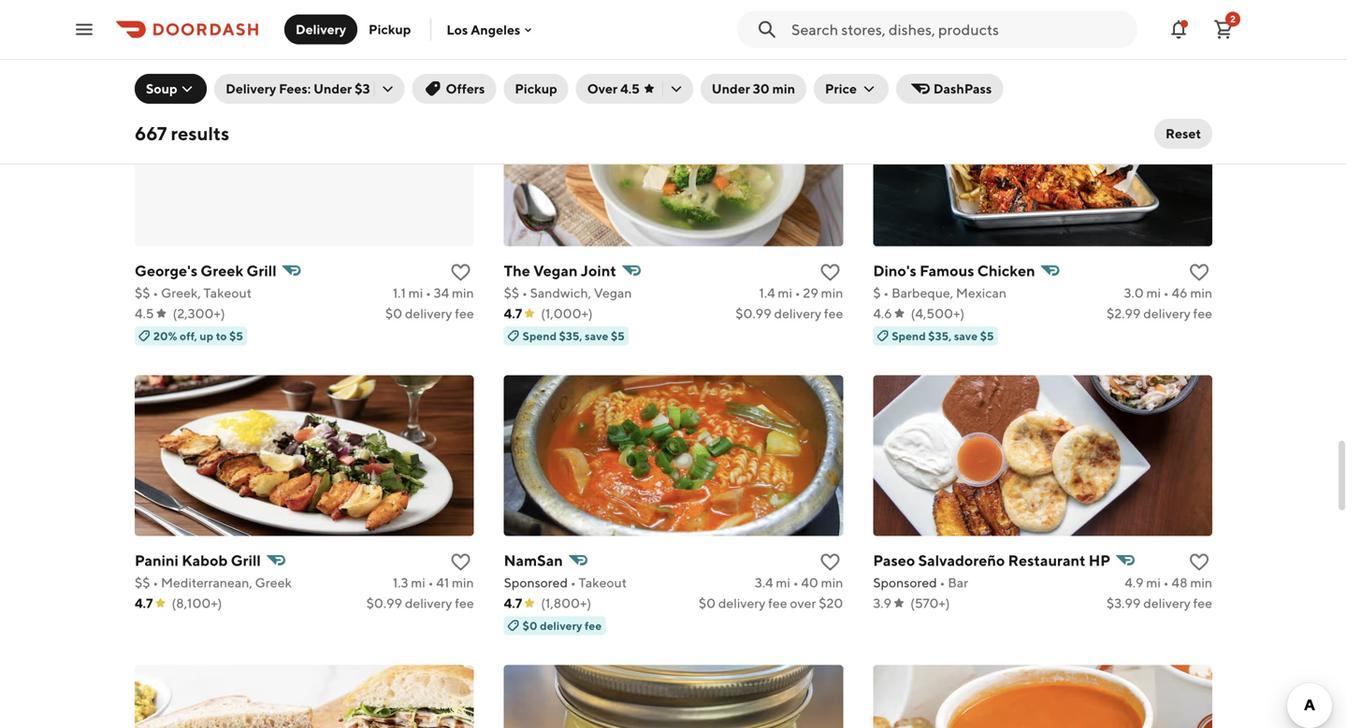 Task type: describe. For each thing, give the bounding box(es) containing it.
min for paseo salvadoreño restaurant hp
[[1190, 576, 1213, 591]]

• right $
[[884, 286, 889, 301]]

fee down 4.9 mi • 48 min
[[1193, 596, 1213, 612]]

sponsored for paseo salvadoreño restaurant hp
[[873, 576, 937, 591]]

panini
[[135, 552, 179, 570]]

kabob
[[182, 552, 228, 570]]

over 4.5 button
[[576, 74, 693, 104]]

click to add this store to your saved list image for grill
[[450, 552, 472, 574]]

offers
[[446, 81, 485, 96]]

click to add this store to your saved list image for chicken
[[1188, 262, 1211, 284]]

• down the
[[522, 286, 528, 301]]

min for george's greek grill
[[452, 286, 474, 301]]

min for panini kabob grill
[[452, 576, 474, 591]]

$0 delivery fee
[[523, 620, 602, 633]]

delivery down 3.4
[[718, 596, 766, 612]]

1 $5 from the left
[[229, 330, 243, 343]]

$​0 for (1,000+)
[[1124, 16, 1141, 31]]

delivery down 3.0 mi • 46 min
[[1144, 306, 1191, 322]]

joint
[[581, 262, 616, 280]]

• left bar
[[940, 576, 945, 591]]

offers button
[[412, 74, 496, 104]]

los angeles button
[[447, 22, 535, 37]]

3.4 mi • 40 min
[[755, 576, 843, 591]]

fee down 3.0 mi • 46 min
[[1193, 306, 1213, 322]]

• up (1,800+)
[[571, 576, 576, 591]]

46
[[1172, 286, 1188, 301]]

save for dino's famous chicken
[[954, 330, 978, 343]]

barbeque,
[[892, 286, 953, 301]]

sandwich,
[[530, 286, 591, 301]]

mediterranean,
[[161, 576, 252, 591]]

delivery down 1.3 mi • 41 min
[[405, 596, 452, 612]]

667 results
[[135, 123, 229, 145]]

delivery down 4.9 mi • 48 min
[[1144, 596, 1191, 612]]

4.7 for panini
[[135, 596, 153, 612]]

namsan
[[504, 552, 563, 570]]

$​0 for (2,300+)
[[385, 306, 402, 322]]

• left 29 on the right top of page
[[795, 286, 801, 301]]

• left 48
[[1164, 576, 1169, 591]]

under 30 min button
[[701, 74, 807, 104]]

3.4
[[755, 576, 773, 591]]

29
[[803, 286, 819, 301]]

delivery for delivery fees: under $3
[[226, 81, 276, 96]]

delivery fees: under $3
[[226, 81, 370, 96]]

delivery for delivery
[[296, 22, 346, 37]]

spend $35, save $5 for vegan
[[523, 330, 625, 343]]

over
[[790, 596, 816, 612]]

4.6 for $1.99 delivery fee
[[504, 16, 523, 31]]

$$ for panini kabob grill
[[135, 576, 150, 591]]

1.3 mi • 41 min
[[393, 576, 474, 591]]

mi for namsan
[[776, 576, 791, 591]]

min for namsan
[[821, 576, 843, 591]]

fee down 3.4
[[768, 596, 787, 612]]

to
[[216, 330, 227, 343]]

$3 for spend $20, save $3
[[981, 40, 995, 53]]

$$ for george's greek grill
[[135, 286, 150, 301]]

fee left 1 items, open order cart image
[[1193, 16, 1213, 31]]

40
[[801, 576, 819, 591]]

• left 46
[[1164, 286, 1169, 301]]

min for the vegan joint
[[821, 286, 843, 301]]

off,
[[180, 330, 197, 343]]

1 under from the left
[[314, 81, 352, 96]]

$$ • greek, takeout
[[135, 286, 252, 301]]

under 30 min
[[712, 81, 795, 96]]

delivery down (1,800+)
[[540, 620, 582, 633]]

fee down 1.4 mi • 29 min
[[824, 306, 843, 322]]

$​0 delivery fee for (1,000+)
[[1124, 16, 1213, 31]]

greek,
[[161, 286, 201, 301]]

sponsored for namsan
[[504, 576, 568, 591]]

up
[[200, 330, 213, 343]]

1.1 mi • 34 min
[[393, 286, 474, 301]]

sponsored • bar
[[873, 576, 968, 591]]

0 horizontal spatial 4.5
[[135, 306, 154, 322]]

$$ • sandwich, vegan
[[504, 286, 632, 301]]

grill for panini kabob grill
[[231, 552, 261, 570]]

fees:
[[279, 81, 311, 96]]

dino's famous chicken
[[873, 262, 1035, 280]]

$20,
[[928, 40, 953, 53]]

paseo salvadoreño restaurant hp
[[873, 552, 1111, 570]]

click to add this store to your saved list image for joint
[[819, 262, 841, 284]]

over
[[587, 81, 618, 96]]

delivery down 1.4 mi • 29 min
[[774, 306, 822, 322]]

paseo
[[873, 552, 915, 570]]

1.4 mi • 29 min
[[759, 286, 843, 301]]

1 horizontal spatial pickup button
[[504, 74, 569, 104]]

• down panini
[[153, 576, 158, 591]]

3.0
[[1124, 286, 1144, 301]]

1 items, open order cart image
[[1213, 18, 1235, 41]]

$0.99 delivery fee for the vegan joint
[[736, 306, 843, 322]]

los
[[447, 22, 468, 37]]

spend for dino's famous chicken
[[892, 330, 926, 343]]

restaurant
[[1008, 552, 1086, 570]]

mexican
[[956, 286, 1007, 301]]

george's greek grill
[[135, 262, 277, 280]]

fee down 1.3 mi • 41 min
[[455, 596, 474, 612]]

(4,500+)
[[911, 306, 965, 322]]

$2.99
[[1107, 306, 1141, 322]]

$​0 for (1,800+)
[[699, 596, 716, 612]]

4.6 for (4,500+)
[[873, 306, 892, 322]]

salvadoreño
[[918, 552, 1005, 570]]

Store search: begin typing to search for stores available on DoorDash text field
[[792, 19, 1126, 40]]

price button
[[814, 74, 889, 104]]

mi for george's greek grill
[[409, 286, 423, 301]]

min inside button
[[772, 81, 795, 96]]

bar
[[948, 576, 968, 591]]

click to add this store to your saved list image up 3.4 mi • 40 min
[[819, 552, 841, 574]]

$
[[873, 286, 881, 301]]

(1,000+) for 4.6
[[911, 16, 963, 31]]

the
[[504, 262, 530, 280]]

george's
[[135, 262, 198, 280]]

30
[[753, 81, 770, 96]]

panini kabob grill
[[135, 552, 261, 570]]

3.0 mi • 46 min
[[1124, 286, 1213, 301]]

667
[[135, 123, 167, 145]]

20%
[[153, 330, 177, 343]]

$3.99
[[1107, 596, 1141, 612]]

0 horizontal spatial pickup button
[[357, 15, 422, 44]]

2 button
[[1205, 11, 1243, 48]]

mi for paseo salvadoreño restaurant hp
[[1146, 576, 1161, 591]]

$2.99 delivery fee
[[1107, 306, 1213, 322]]

20% off, up to $5
[[153, 330, 243, 343]]

$​0 delivery fee over $20
[[699, 596, 843, 612]]

notification bell image
[[1168, 18, 1190, 41]]

famous
[[920, 262, 974, 280]]

min for dino's famous chicken
[[1190, 286, 1213, 301]]

$1.99 delivery fee
[[740, 16, 843, 31]]

• left the 34
[[426, 286, 431, 301]]

over 4.5
[[587, 81, 640, 96]]

1 horizontal spatial vegan
[[594, 286, 632, 301]]



Task type: vqa. For each thing, say whether or not it's contained in the screenshot.
second Next Button Of Carousel Image from the top of the page
no



Task type: locate. For each thing, give the bounding box(es) containing it.
• down george's
[[153, 286, 158, 301]]

$5
[[229, 330, 243, 343], [611, 330, 625, 343], [980, 330, 994, 343]]

0 vertical spatial delivery
[[296, 22, 346, 37]]

pickup left the los
[[369, 22, 411, 37]]

greek up $$ • greek, takeout
[[201, 262, 243, 280]]

results
[[171, 123, 229, 145]]

$3.99 delivery fee
[[1107, 596, 1213, 612]]

fee down 1.1 mi • 34 min
[[455, 306, 474, 322]]

takeout down george's greek grill
[[203, 286, 252, 301]]

2 sponsored from the left
[[873, 576, 937, 591]]

$20
[[819, 596, 843, 612]]

min up $20
[[821, 576, 843, 591]]

$5 for the vegan joint
[[611, 330, 625, 343]]

0 horizontal spatial click to add this store to your saved list image
[[450, 262, 472, 284]]

1 vertical spatial takeout
[[579, 576, 627, 591]]

mi right 4.9
[[1146, 576, 1161, 591]]

4.6 for (1,000+)
[[873, 16, 892, 31]]

soup
[[146, 81, 177, 96]]

delivery down 1.1 mi • 34 min
[[405, 306, 452, 322]]

dashpass
[[934, 81, 992, 96]]

$0.99 for panini kabob grill
[[366, 596, 402, 612]]

$0.99 delivery fee
[[736, 306, 843, 322], [366, 596, 474, 612]]

mi right 1.4
[[778, 286, 792, 301]]

1 vertical spatial delivery
[[226, 81, 276, 96]]

fee up offers
[[455, 16, 474, 31]]

4.4
[[135, 16, 154, 31]]

$35, down $$ • sandwich, vegan
[[559, 330, 583, 343]]

pickup left 'over'
[[515, 81, 557, 96]]

• left 40
[[793, 576, 799, 591]]

$​0 delivery fee left 1 items, open order cart image
[[1124, 16, 1213, 31]]

1 vertical spatial $3
[[355, 81, 370, 96]]

4.5 right 'over'
[[620, 81, 640, 96]]

0 vertical spatial $0.99 delivery fee
[[736, 306, 843, 322]]

0 horizontal spatial spend $35, save $5
[[523, 330, 625, 343]]

pickup button
[[357, 15, 422, 44], [504, 74, 569, 104]]

1 vertical spatial grill
[[231, 552, 261, 570]]

$ • barbeque, mexican
[[873, 286, 1007, 301]]

delivery left angeles in the top left of the page
[[405, 16, 452, 31]]

delivery
[[405, 16, 452, 31], [774, 16, 822, 31], [1144, 16, 1191, 31], [405, 306, 452, 322], [774, 306, 822, 322], [1144, 306, 1191, 322], [405, 596, 452, 612], [718, 596, 766, 612], [1144, 596, 1191, 612], [540, 620, 582, 633]]

4.9
[[1125, 576, 1144, 591]]

2 $35, from the left
[[928, 330, 952, 343]]

1 vertical spatial pickup
[[515, 81, 557, 96]]

$​0 delivery fee down 1.1 mi • 34 min
[[385, 306, 474, 322]]

1.1
[[393, 286, 406, 301]]

$$ down the
[[504, 286, 519, 301]]

1 sponsored from the left
[[504, 576, 568, 591]]

mi for the vegan joint
[[778, 286, 792, 301]]

$$ down george's
[[135, 286, 150, 301]]

4.5 up 20%
[[135, 306, 154, 322]]

save down (4,500+) on the top of the page
[[954, 330, 978, 343]]

spend for the vegan joint
[[523, 330, 557, 343]]

1.4
[[759, 286, 775, 301]]

4.6 up spend $20, save $3
[[873, 16, 892, 31]]

(1,800+)
[[541, 596, 591, 612]]

delivery up delivery fees: under $3 on the left top
[[296, 22, 346, 37]]

1 horizontal spatial $35,
[[928, 330, 952, 343]]

(1,000+) down $$ • sandwich, vegan
[[541, 306, 593, 322]]

3 $5 from the left
[[980, 330, 994, 343]]

click to add this store to your saved list image up 1.3 mi • 41 min
[[450, 552, 472, 574]]

0 horizontal spatial pickup
[[369, 22, 411, 37]]

under right fees:
[[314, 81, 352, 96]]

$5 for dino's famous chicken
[[980, 330, 994, 343]]

1 horizontal spatial (1,000+)
[[911, 16, 963, 31]]

1 horizontal spatial $0.99
[[736, 306, 772, 322]]

0 vertical spatial pickup
[[369, 22, 411, 37]]

0 vertical spatial 4.5
[[620, 81, 640, 96]]

$3 right fees:
[[355, 81, 370, 96]]

delivery inside button
[[296, 22, 346, 37]]

$35, down (4,500+) on the top of the page
[[928, 330, 952, 343]]

0 vertical spatial greek
[[201, 262, 243, 280]]

reset
[[1166, 126, 1201, 141]]

save for the vegan joint
[[585, 330, 609, 343]]

0 vertical spatial takeout
[[203, 286, 252, 301]]

takeout up (1,800+)
[[579, 576, 627, 591]]

sponsored • takeout
[[504, 576, 627, 591]]

grill for george's greek grill
[[247, 262, 277, 280]]

chicken
[[978, 262, 1035, 280]]

$​0 delivery fee up the offers button
[[385, 16, 474, 31]]

4.7 down the
[[504, 306, 522, 322]]

min right the 34
[[452, 286, 474, 301]]

1 vertical spatial (1,000+)
[[541, 306, 593, 322]]

$​0 delivery fee for (2,300+)
[[385, 306, 474, 322]]

0 vertical spatial grill
[[247, 262, 277, 280]]

click to add this store to your saved list image up 3.0 mi • 46 min
[[1188, 262, 1211, 284]]

2
[[1230, 14, 1236, 24]]

spend $20, save $3
[[892, 40, 995, 53]]

1 horizontal spatial spend $35, save $5
[[892, 330, 994, 343]]

(570+)
[[910, 596, 950, 612]]

spend $35, save $5
[[523, 330, 625, 343], [892, 330, 994, 343]]

48
[[1172, 576, 1188, 591]]

mi
[[409, 286, 423, 301], [778, 286, 792, 301], [1147, 286, 1161, 301], [411, 576, 426, 591], [776, 576, 791, 591], [1146, 576, 1161, 591]]

mi for panini kabob grill
[[411, 576, 426, 591]]

$$ down panini
[[135, 576, 150, 591]]

min right 48
[[1190, 576, 1213, 591]]

1 horizontal spatial $3
[[981, 40, 995, 53]]

4.9 mi • 48 min
[[1125, 576, 1213, 591]]

0 horizontal spatial vegan
[[533, 262, 578, 280]]

under inside button
[[712, 81, 750, 96]]

$$ • mediterranean, greek
[[135, 576, 292, 591]]

$5 down mexican
[[980, 330, 994, 343]]

spend $35, save $5 down $$ • sandwich, vegan
[[523, 330, 625, 343]]

3.9
[[873, 596, 892, 612]]

1 click to add this store to your saved list image from the left
[[450, 262, 472, 284]]

(281)
[[172, 16, 202, 31]]

1 horizontal spatial takeout
[[579, 576, 627, 591]]

1 horizontal spatial $0.99 delivery fee
[[736, 306, 843, 322]]

reset button
[[1155, 119, 1213, 149]]

2 click to add this store to your saved list image from the left
[[819, 262, 841, 284]]

4.7 down namsan
[[504, 596, 522, 612]]

save down $$ • sandwich, vegan
[[585, 330, 609, 343]]

spend down (4,500+) on the top of the page
[[892, 330, 926, 343]]

(2,300+)
[[173, 306, 225, 322]]

angeles
[[471, 22, 520, 37]]

los angeles
[[447, 22, 520, 37]]

(1,000+) for 4.7
[[541, 306, 593, 322]]

1 vertical spatial $0.99 delivery fee
[[366, 596, 474, 612]]

0 vertical spatial vegan
[[533, 262, 578, 280]]

$​0 delivery fee for (281)
[[385, 16, 474, 31]]

$0.99 delivery fee down 1.3 mi • 41 min
[[366, 596, 474, 612]]

0 horizontal spatial $0.99 delivery fee
[[366, 596, 474, 612]]

delivery left fees:
[[226, 81, 276, 96]]

spend $35, save $5 for famous
[[892, 330, 994, 343]]

0 horizontal spatial $35,
[[559, 330, 583, 343]]

2 under from the left
[[712, 81, 750, 96]]

min right 41
[[452, 576, 474, 591]]

4.6
[[504, 16, 523, 31], [873, 16, 892, 31], [873, 306, 892, 322]]

click to add this store to your saved list image up 1.1 mi • 34 min
[[450, 262, 472, 284]]

$3 down store search: begin typing to search for stores available on doordash text box
[[981, 40, 995, 53]]

1 horizontal spatial delivery
[[296, 22, 346, 37]]

delivery button
[[284, 15, 357, 44]]

click to add this store to your saved list image for restaurant
[[1188, 552, 1211, 574]]

under
[[314, 81, 352, 96], [712, 81, 750, 96]]

4.5
[[620, 81, 640, 96], [135, 306, 154, 322]]

34
[[434, 286, 449, 301]]

grill up $$ • mediterranean, greek
[[231, 552, 261, 570]]

pickup button left the los
[[357, 15, 422, 44]]

fee
[[455, 16, 474, 31], [824, 16, 843, 31], [1193, 16, 1213, 31], [455, 306, 474, 322], [824, 306, 843, 322], [1193, 306, 1213, 322], [455, 596, 474, 612], [768, 596, 787, 612], [1193, 596, 1213, 612], [585, 620, 602, 633]]

4.5 inside button
[[620, 81, 640, 96]]

open menu image
[[73, 18, 95, 41]]

0 vertical spatial $3
[[981, 40, 995, 53]]

vegan up "sandwich,"
[[533, 262, 578, 280]]

min right 46
[[1190, 286, 1213, 301]]

delivery
[[296, 22, 346, 37], [226, 81, 276, 96]]

click to add this store to your saved list image up 1.4 mi • 29 min
[[819, 262, 841, 284]]

save
[[955, 40, 979, 53], [585, 330, 609, 343], [954, 330, 978, 343]]

$$
[[135, 286, 150, 301], [504, 286, 519, 301], [135, 576, 150, 591]]

mi right 1.3 in the bottom left of the page
[[411, 576, 426, 591]]

4.6 down $
[[873, 306, 892, 322]]

1 vertical spatial 4.5
[[135, 306, 154, 322]]

1 horizontal spatial click to add this store to your saved list image
[[819, 262, 841, 284]]

$35, for vegan
[[559, 330, 583, 343]]

$3 for delivery fees: under $3
[[355, 81, 370, 96]]

1 vertical spatial greek
[[255, 576, 292, 591]]

mi right 1.1
[[409, 286, 423, 301]]

1 spend $35, save $5 from the left
[[523, 330, 625, 343]]

2 $5 from the left
[[611, 330, 625, 343]]

1 horizontal spatial under
[[712, 81, 750, 96]]

$0.99 down 1.4
[[736, 306, 772, 322]]

pickup for the leftmost pickup button
[[369, 22, 411, 37]]

$1.99
[[740, 16, 772, 31]]

1 vertical spatial pickup button
[[504, 74, 569, 104]]

mi right 3.4
[[776, 576, 791, 591]]

price
[[825, 81, 857, 96]]

0 horizontal spatial takeout
[[203, 286, 252, 301]]

delivery left 2 button on the top of page
[[1144, 16, 1191, 31]]

$​0 for (281)
[[385, 16, 402, 31]]

mi for dino's famous chicken
[[1147, 286, 1161, 301]]

4.7
[[504, 306, 522, 322], [135, 596, 153, 612], [504, 596, 522, 612]]

hp
[[1089, 552, 1111, 570]]

1 $35, from the left
[[559, 330, 583, 343]]

min
[[772, 81, 795, 96], [452, 286, 474, 301], [821, 286, 843, 301], [1190, 286, 1213, 301], [452, 576, 474, 591], [821, 576, 843, 591], [1190, 576, 1213, 591]]

$​0
[[385, 16, 402, 31], [1124, 16, 1141, 31], [385, 306, 402, 322], [699, 596, 716, 612]]

click to add this store to your saved list image
[[450, 262, 472, 284], [819, 262, 841, 284]]

$0
[[523, 620, 538, 633]]

$0.99 for the vegan joint
[[736, 306, 772, 322]]

dashpass button
[[896, 74, 1003, 104]]

1 horizontal spatial $5
[[611, 330, 625, 343]]

$0.99
[[736, 306, 772, 322], [366, 596, 402, 612]]

delivery right $1.99
[[774, 16, 822, 31]]

click to add this store to your saved list image up 4.9 mi • 48 min
[[1188, 552, 1211, 574]]

(1,000+) up $20,
[[911, 16, 963, 31]]

$0.99 delivery fee down 1.4 mi • 29 min
[[736, 306, 843, 322]]

(8,100+)
[[172, 596, 222, 612]]

pickup button left 'over'
[[504, 74, 569, 104]]

grill up $$ • greek, takeout
[[247, 262, 277, 280]]

grill
[[247, 262, 277, 280], [231, 552, 261, 570]]

$5 down $$ • sandwich, vegan
[[611, 330, 625, 343]]

0 horizontal spatial $3
[[355, 81, 370, 96]]

save down store search: begin typing to search for stores available on doordash text box
[[955, 40, 979, 53]]

1.3
[[393, 576, 408, 591]]

soup button
[[135, 74, 207, 104]]

(1,000+)
[[911, 16, 963, 31], [541, 306, 593, 322]]

spend left $20,
[[892, 40, 926, 53]]

0 horizontal spatial $5
[[229, 330, 243, 343]]

mi right 3.0
[[1147, 286, 1161, 301]]

fee up price
[[824, 16, 843, 31]]

0 horizontal spatial sponsored
[[504, 576, 568, 591]]

greek right the "mediterranean,"
[[255, 576, 292, 591]]

min right 30 at top
[[772, 81, 795, 96]]

• left 41
[[428, 576, 434, 591]]

click to add this store to your saved list image
[[1188, 262, 1211, 284], [450, 552, 472, 574], [819, 552, 841, 574], [1188, 552, 1211, 574]]

0 vertical spatial pickup button
[[357, 15, 422, 44]]

spend $35, save $5 down (4,500+) on the top of the page
[[892, 330, 994, 343]]

4.7 down panini
[[135, 596, 153, 612]]

4.6 right the los
[[504, 16, 523, 31]]

$5 right to
[[229, 330, 243, 343]]

0 horizontal spatial delivery
[[226, 81, 276, 96]]

dino's
[[873, 262, 917, 280]]

$0.99 down 1.3 in the bottom left of the page
[[366, 596, 402, 612]]

0 vertical spatial $0.99
[[736, 306, 772, 322]]

fee down (1,800+)
[[585, 620, 602, 633]]

1 horizontal spatial sponsored
[[873, 576, 937, 591]]

0 horizontal spatial (1,000+)
[[541, 306, 593, 322]]

vegan down joint
[[594, 286, 632, 301]]

1 vertical spatial vegan
[[594, 286, 632, 301]]

•
[[153, 286, 158, 301], [426, 286, 431, 301], [522, 286, 528, 301], [795, 286, 801, 301], [884, 286, 889, 301], [1164, 286, 1169, 301], [153, 576, 158, 591], [428, 576, 434, 591], [571, 576, 576, 591], [793, 576, 799, 591], [940, 576, 945, 591], [1164, 576, 1169, 591]]

sponsored down namsan
[[504, 576, 568, 591]]

spend down "sandwich,"
[[523, 330, 557, 343]]

2 horizontal spatial $5
[[980, 330, 994, 343]]

click to add this store to your saved list image for grill
[[450, 262, 472, 284]]

$$ for the vegan joint
[[504, 286, 519, 301]]

the vegan joint
[[504, 262, 616, 280]]

min right 29 on the right top of page
[[821, 286, 843, 301]]

0 horizontal spatial greek
[[201, 262, 243, 280]]

4.7 for the
[[504, 306, 522, 322]]

1 horizontal spatial pickup
[[515, 81, 557, 96]]

1 vertical spatial $0.99
[[366, 596, 402, 612]]

1 horizontal spatial greek
[[255, 576, 292, 591]]

2 spend $35, save $5 from the left
[[892, 330, 994, 343]]

$0.99 delivery fee for panini kabob grill
[[366, 596, 474, 612]]

pickup
[[369, 22, 411, 37], [515, 81, 557, 96]]

$35, for famous
[[928, 330, 952, 343]]

0 vertical spatial (1,000+)
[[911, 16, 963, 31]]

$35,
[[559, 330, 583, 343], [928, 330, 952, 343]]

1 horizontal spatial 4.5
[[620, 81, 640, 96]]

0 horizontal spatial $0.99
[[366, 596, 402, 612]]

41
[[436, 576, 449, 591]]

0 horizontal spatial under
[[314, 81, 352, 96]]

pickup for the right pickup button
[[515, 81, 557, 96]]



